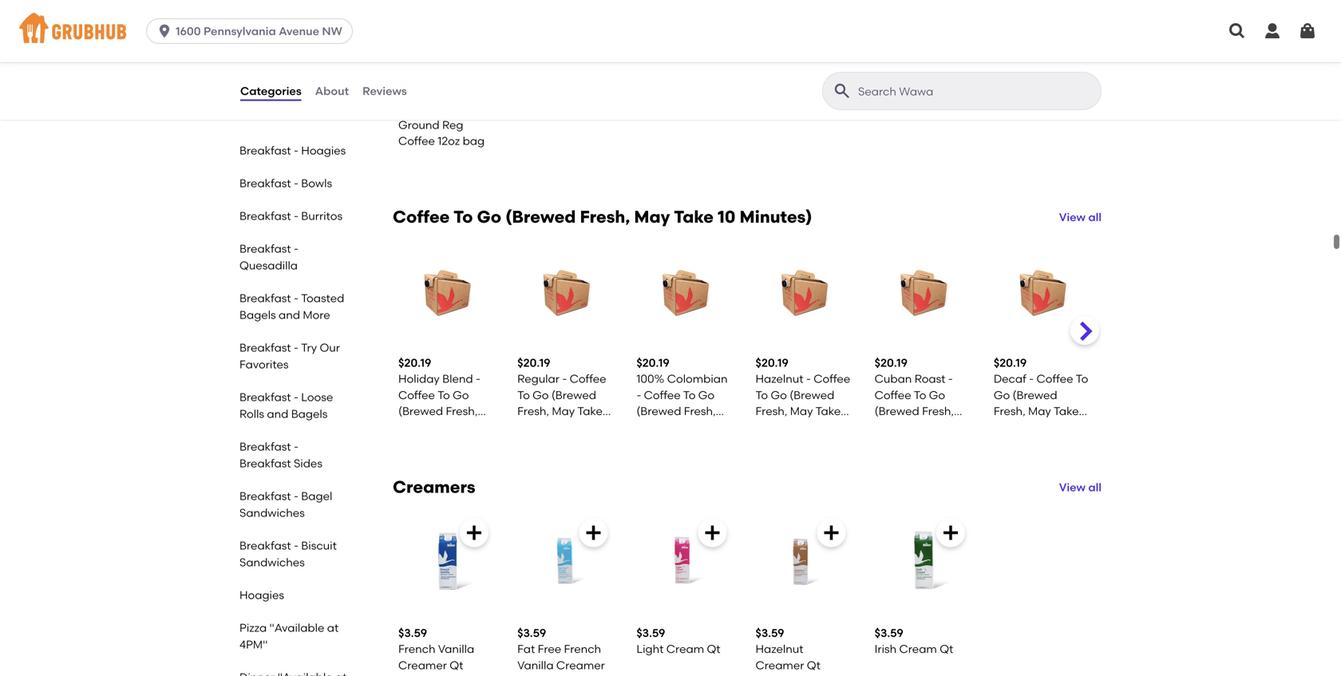 Task type: locate. For each thing, give the bounding box(es) containing it.
4 $3.59 from the left
[[756, 627, 785, 640]]

$20.19 up regular
[[518, 356, 551, 370]]

french inside $3.59 french vanilla creamer qt
[[399, 643, 436, 656]]

to inside $20.19 hazelnut - coffee to go (brewed fresh, may take 10 minutes)
[[756, 389, 769, 402]]

2 creamer from the left
[[557, 659, 605, 672]]

0 horizontal spatial bagels
[[240, 308, 276, 322]]

breakfast for breakfast - try our favorites
[[240, 341, 291, 355]]

1 vertical spatial all
[[1089, 481, 1102, 494]]

coffee down ground at the top left
[[399, 134, 435, 148]]

3 $3.59 from the left
[[637, 627, 666, 640]]

view all button for coffee to go (brewed fresh, may take 10 minutes)
[[1060, 209, 1102, 225]]

4 breakfast from the top
[[240, 242, 291, 256]]

$20.19 for $20.19 holiday blend - coffee to go (brewed fresh, may take 10 minutes)
[[399, 356, 432, 370]]

$20.19 up 100%
[[637, 356, 670, 370]]

0 vertical spatial and
[[279, 308, 300, 322]]

go inside $20.19 hazelnut - coffee to go (brewed fresh, may take 10 minutes)
[[771, 389, 787, 402]]

10
[[718, 207, 736, 227], [452, 421, 463, 435], [518, 421, 529, 435], [690, 421, 701, 435], [756, 421, 767, 435], [929, 421, 940, 435], [994, 421, 1005, 435]]

$20.19 for $20.19 100% colombian - coffee to go (brewed fresh, may take 10 minutes)
[[637, 356, 670, 370]]

1 horizontal spatial hoagies
[[301, 144, 346, 157]]

1 hazelnut from the top
[[756, 372, 804, 386]]

coffee right decaf
[[1037, 372, 1074, 386]]

1 vertical spatial hazelnut
[[756, 643, 804, 656]]

go inside $20.19 regular - coffee to go (brewed fresh, may take 10 minutes)
[[533, 389, 549, 402]]

svg image
[[1229, 22, 1248, 41], [157, 23, 173, 39], [584, 524, 603, 543], [703, 524, 722, 543], [942, 524, 961, 543]]

vanilla left fat
[[438, 643, 475, 656]]

- inside $20.19 hazelnut - coffee to go (brewed fresh, may take 10 minutes)
[[807, 372, 811, 386]]

coffee inside $20.19 hazelnut - coffee to go (brewed fresh, may take 10 minutes)
[[814, 372, 851, 386]]

ground
[[399, 118, 440, 132]]

breakfast - quesadilla
[[240, 242, 299, 272]]

$3.59
[[399, 627, 427, 640], [518, 627, 547, 640], [637, 627, 666, 640], [756, 627, 785, 640], [875, 627, 904, 640]]

$20.19 up holiday
[[399, 356, 432, 370]]

hoagies
[[301, 144, 346, 157], [240, 589, 284, 602]]

breakfast inside 'breakfast - biscuit sandwiches'
[[240, 539, 291, 553]]

light cream qt image
[[637, 512, 734, 609]]

regular - coffee to go (brewed fresh, may take 10 minutes) image
[[518, 242, 615, 339]]

may inside $20.19 100% colombian - coffee to go (brewed fresh, may take 10 minutes)
[[637, 421, 660, 435]]

may
[[635, 207, 671, 227], [552, 405, 575, 418], [791, 405, 814, 418], [1029, 405, 1052, 418], [399, 421, 422, 435], [637, 421, 660, 435], [875, 421, 898, 435]]

hoagies inside tab
[[301, 144, 346, 157]]

2 view all from the top
[[1060, 481, 1102, 494]]

qt
[[707, 643, 721, 656], [940, 643, 954, 656], [450, 659, 464, 672], [807, 659, 821, 672], [518, 675, 531, 677]]

$3.59 inside $3.59 light cream qt
[[637, 627, 666, 640]]

try
[[301, 341, 317, 355]]

french
[[399, 643, 436, 656], [564, 643, 602, 656]]

$3.59 inside $3.59 fat free french vanilla creamer qt
[[518, 627, 547, 640]]

$20.19 up cuban
[[875, 356, 908, 370]]

1 creamer from the left
[[399, 659, 447, 672]]

vanilla down fat
[[518, 659, 554, 672]]

regular
[[518, 372, 560, 386]]

blend
[[443, 372, 473, 386]]

0 horizontal spatial cream
[[667, 643, 705, 656]]

hazelnut
[[756, 372, 804, 386], [756, 643, 804, 656]]

breakfast
[[240, 144, 291, 157], [240, 177, 291, 190], [240, 209, 291, 223], [240, 242, 291, 256], [240, 292, 291, 305], [240, 341, 291, 355], [240, 391, 291, 404], [240, 440, 291, 454], [240, 457, 291, 470], [240, 490, 291, 503], [240, 539, 291, 553]]

4 $20.19 from the left
[[756, 356, 789, 370]]

hoagies up bowls
[[301, 144, 346, 157]]

qt inside $3.59 hazelnut creamer qt
[[807, 659, 821, 672]]

1 $3.59 from the left
[[399, 627, 427, 640]]

fresh, inside $20.19 100% colombian - coffee to go (brewed fresh, may take 10 minutes)
[[684, 405, 716, 418]]

cream right the light
[[667, 643, 705, 656]]

and inside the breakfast - toasted bagels and more
[[279, 308, 300, 322]]

and left more
[[279, 308, 300, 322]]

quesadilla
[[240, 259, 298, 272]]

view all button
[[1060, 209, 1102, 225], [1060, 480, 1102, 496]]

breakfast up "rolls"
[[240, 391, 291, 404]]

reg
[[443, 118, 464, 132]]

minutes) inside $20.19 holiday blend - coffee to go (brewed fresh, may take 10 minutes)
[[399, 437, 445, 451]]

nw
[[322, 24, 343, 38]]

breakfast for breakfast - bowls
[[240, 177, 291, 190]]

sandwiches
[[240, 506, 305, 520], [240, 556, 305, 570]]

qt inside $3.59 light cream qt
[[707, 643, 721, 656]]

coffee inside '$20.19 cuban roast - coffee to go (brewed fresh, may take 10 minutes)'
[[875, 389, 912, 402]]

sandwiches up 'breakfast - biscuit sandwiches'
[[240, 506, 305, 520]]

hazelnut inside $20.19 hazelnut - coffee to go (brewed fresh, may take 10 minutes)
[[756, 372, 804, 386]]

to inside $20.19 decaf - coffee to go (brewed fresh, may take 10 minutes)
[[1076, 372, 1089, 386]]

10 inside $20.19 holiday blend - coffee to go (brewed fresh, may take 10 minutes)
[[452, 421, 463, 435]]

- inside breakfast - breakfast sides
[[294, 440, 299, 454]]

$20.19 inside $20.19 100% colombian - coffee to go (brewed fresh, may take 10 minutes)
[[637, 356, 670, 370]]

breakfast for breakfast - toasted bagels and more
[[240, 292, 291, 305]]

0 vertical spatial vanilla
[[438, 643, 475, 656]]

breakfast down "rolls"
[[240, 440, 291, 454]]

bagels up favorites
[[240, 308, 276, 322]]

0 horizontal spatial creamer
[[399, 659, 447, 672]]

1 horizontal spatial vanilla
[[518, 659, 554, 672]]

all
[[1089, 210, 1102, 224], [1089, 481, 1102, 494]]

pennsylvania
[[204, 24, 276, 38]]

french inside $3.59 fat free french vanilla creamer qt
[[564, 643, 602, 656]]

bagels
[[240, 308, 276, 322], [291, 407, 328, 421]]

coffee right regular
[[570, 372, 607, 386]]

coffee left cuban
[[814, 372, 851, 386]]

toasted
[[301, 292, 345, 305]]

4pm"
[[240, 638, 268, 652]]

magnifying glass icon image
[[833, 81, 852, 101]]

about
[[315, 84, 349, 98]]

and inside the breakfast - loose rolls and bagels
[[267, 407, 289, 421]]

view for creamers
[[1060, 481, 1086, 494]]

- inside $20.19 regular - coffee to go (brewed fresh, may take 10 minutes)
[[563, 372, 567, 386]]

0 vertical spatial view
[[1060, 210, 1086, 224]]

4pk wawa ground reg coffee 12oz bag image
[[399, 0, 495, 68]]

8 breakfast from the top
[[240, 440, 291, 454]]

and right "rolls"
[[267, 407, 289, 421]]

0 horizontal spatial french
[[399, 643, 436, 656]]

holiday
[[399, 372, 440, 386]]

$20.19 100% colombian - coffee to go (brewed fresh, may take 10 minutes)
[[637, 356, 728, 451]]

coffee down holiday
[[399, 389, 435, 402]]

$3.59 inside $3.59 irish cream qt
[[875, 627, 904, 640]]

and for more
[[279, 308, 300, 322]]

cream inside $3.59 irish cream qt
[[900, 643, 938, 656]]

creamer
[[399, 659, 447, 672], [557, 659, 605, 672], [756, 659, 805, 672]]

2 breakfast from the top
[[240, 177, 291, 190]]

breakfast for breakfast - bagel sandwiches
[[240, 490, 291, 503]]

1 cream from the left
[[667, 643, 705, 656]]

2 french from the left
[[564, 643, 602, 656]]

1 vertical spatial bagels
[[291, 407, 328, 421]]

1 vertical spatial vanilla
[[518, 659, 554, 672]]

breakfast inside the breakfast - toasted bagels and more
[[240, 292, 291, 305]]

1 vertical spatial view
[[1060, 481, 1086, 494]]

breakfast - biscuit sandwiches
[[240, 539, 337, 570]]

6 breakfast from the top
[[240, 341, 291, 355]]

2 cream from the left
[[900, 643, 938, 656]]

5 breakfast from the top
[[240, 292, 291, 305]]

- inside 'breakfast - biscuit sandwiches'
[[294, 539, 299, 553]]

to inside '$20.19 cuban roast - coffee to go (brewed fresh, may take 10 minutes)'
[[914, 389, 927, 402]]

0 vertical spatial bagels
[[240, 308, 276, 322]]

coffee down cuban
[[875, 389, 912, 402]]

breakfast up breakfast - bowls
[[240, 144, 291, 157]]

sandwiches inside breakfast - bagel sandwiches
[[240, 506, 305, 520]]

0 vertical spatial view all button
[[1060, 209, 1102, 225]]

$20.19 for $20.19 regular - coffee to go (brewed fresh, may take 10 minutes)
[[518, 356, 551, 370]]

$3.59 light cream qt
[[637, 627, 721, 656]]

$20.19 for $20.19 cuban roast - coffee to go (brewed fresh, may take 10 minutes)
[[875, 356, 908, 370]]

$3.59 for hazelnut
[[756, 627, 785, 640]]

rolls
[[240, 407, 264, 421]]

1 view from the top
[[1060, 210, 1086, 224]]

bag
[[463, 134, 485, 148]]

2 view all button from the top
[[1060, 480, 1102, 496]]

svg image
[[1264, 22, 1283, 41], [1299, 22, 1318, 41], [465, 524, 484, 543], [822, 524, 842, 543]]

0 vertical spatial all
[[1089, 210, 1102, 224]]

1 horizontal spatial cream
[[900, 643, 938, 656]]

breakfast - bagel sandwiches
[[240, 490, 333, 520]]

breakfast for breakfast - hoagies
[[240, 144, 291, 157]]

hazelnut creamer qt image
[[756, 512, 853, 609]]

to
[[454, 207, 473, 227], [1076, 372, 1089, 386], [438, 389, 450, 402], [518, 389, 530, 402], [684, 389, 696, 402], [756, 389, 769, 402], [914, 389, 927, 402]]

0 vertical spatial hoagies
[[301, 144, 346, 157]]

vanilla
[[438, 643, 475, 656], [518, 659, 554, 672]]

1600 pennsylvania avenue nw
[[176, 24, 343, 38]]

at
[[327, 621, 339, 635]]

may inside $20.19 hazelnut - coffee to go (brewed fresh, may take 10 minutes)
[[791, 405, 814, 418]]

free
[[538, 643, 562, 656]]

3 $20.19 from the left
[[637, 356, 670, 370]]

hazelnut for $3.59
[[756, 643, 804, 656]]

0 horizontal spatial hoagies
[[240, 589, 284, 602]]

$20.19 inside $20.19 regular - coffee to go (brewed fresh, may take 10 minutes)
[[518, 356, 551, 370]]

1 $20.19 from the left
[[399, 356, 432, 370]]

breakfast down breakfast - bagel sandwiches
[[240, 539, 291, 553]]

5 $20.19 from the left
[[875, 356, 908, 370]]

coffee
[[399, 134, 435, 148], [393, 207, 450, 227], [570, 372, 607, 386], [814, 372, 851, 386], [1037, 372, 1074, 386], [399, 389, 435, 402], [644, 389, 681, 402], [875, 389, 912, 402]]

sandwiches down biscuit
[[240, 556, 305, 570]]

11 breakfast from the top
[[240, 539, 291, 553]]

cream
[[667, 643, 705, 656], [900, 643, 938, 656]]

view all for creamers
[[1060, 481, 1102, 494]]

more
[[303, 308, 330, 322]]

breakfast up breakfast - burritos
[[240, 177, 291, 190]]

breakfast up the quesadilla
[[240, 242, 291, 256]]

-
[[294, 144, 299, 157], [294, 177, 299, 190], [294, 209, 299, 223], [294, 242, 299, 256], [294, 292, 299, 305], [294, 341, 299, 355], [476, 372, 481, 386], [563, 372, 567, 386], [807, 372, 811, 386], [949, 372, 954, 386], [1030, 372, 1035, 386], [637, 389, 642, 402], [294, 391, 299, 404], [294, 440, 299, 454], [294, 490, 299, 503], [294, 539, 299, 553]]

about button
[[314, 62, 350, 120]]

$3.59 for fat
[[518, 627, 547, 640]]

0 vertical spatial sandwiches
[[240, 506, 305, 520]]

1 sandwiches from the top
[[240, 506, 305, 520]]

coffee to go (brewed fresh, may take 10 minutes)
[[393, 207, 813, 227]]

$20.19 inside '$20.19 cuban roast - coffee to go (brewed fresh, may take 10 minutes)'
[[875, 356, 908, 370]]

1 french from the left
[[399, 643, 436, 656]]

go inside $20.19 100% colombian - coffee to go (brewed fresh, may take 10 minutes)
[[699, 389, 715, 402]]

avenue
[[279, 24, 320, 38]]

fresh, inside $20.19 hazelnut - coffee to go (brewed fresh, may take 10 minutes)
[[756, 405, 788, 418]]

minutes) inside '$20.19 cuban roast - coffee to go (brewed fresh, may take 10 minutes)'
[[875, 437, 921, 451]]

breakfast inside breakfast - try our favorites
[[240, 341, 291, 355]]

sandwiches inside 'breakfast - biscuit sandwiches'
[[240, 556, 305, 570]]

may inside '$20.19 cuban roast - coffee to go (brewed fresh, may take 10 minutes)'
[[875, 421, 898, 435]]

and for bagels
[[267, 407, 289, 421]]

holiday blend - coffee to go (brewed fresh, may take 10 minutes) image
[[399, 242, 495, 339]]

0 vertical spatial view all
[[1060, 210, 1102, 224]]

6 $20.19 from the left
[[994, 356, 1027, 370]]

take inside '$20.19 cuban roast - coffee to go (brewed fresh, may take 10 minutes)'
[[901, 421, 926, 435]]

1 horizontal spatial creamer
[[557, 659, 605, 672]]

view all button for creamers
[[1060, 480, 1102, 496]]

$20.19 inside $20.19 decaf - coffee to go (brewed fresh, may take 10 minutes)
[[994, 356, 1027, 370]]

2 view from the top
[[1060, 481, 1086, 494]]

colombian
[[668, 372, 728, 386]]

1 vertical spatial view all
[[1060, 481, 1102, 494]]

fresh,
[[580, 207, 630, 227], [446, 405, 478, 418], [518, 405, 550, 418], [684, 405, 716, 418], [756, 405, 788, 418], [923, 405, 955, 418], [994, 405, 1026, 418]]

creamers
[[393, 477, 476, 498]]

to inside $20.19 regular - coffee to go (brewed fresh, may take 10 minutes)
[[518, 389, 530, 402]]

vanilla inside $3.59 fat free french vanilla creamer qt
[[518, 659, 554, 672]]

1 vertical spatial and
[[267, 407, 289, 421]]

0 horizontal spatial vanilla
[[438, 643, 475, 656]]

coffee inside $20.19 regular - coffee to go (brewed fresh, may take 10 minutes)
[[570, 372, 607, 386]]

$3.59 inside $3.59 french vanilla creamer qt
[[399, 627, 427, 640]]

bagels down loose
[[291, 407, 328, 421]]

qt inside $3.59 fat free french vanilla creamer qt
[[518, 675, 531, 677]]

1 view all button from the top
[[1060, 209, 1102, 225]]

french vanilla creamer qt image
[[399, 512, 495, 609]]

$20.19 down hazelnut - coffee to go (brewed fresh, may take 10 minutes) image
[[756, 356, 789, 370]]

$20.19
[[399, 356, 432, 370], [518, 356, 551, 370], [637, 356, 670, 370], [756, 356, 789, 370], [875, 356, 908, 370], [994, 356, 1027, 370]]

hazelnut inside $3.59 hazelnut creamer qt
[[756, 643, 804, 656]]

$20.19 inside $20.19 hazelnut - coffee to go (brewed fresh, may take 10 minutes)
[[756, 356, 789, 370]]

2 sandwiches from the top
[[240, 556, 305, 570]]

breakfast - toasted bagels and more
[[240, 292, 345, 322]]

breakfast left sides
[[240, 457, 291, 470]]

burritos
[[301, 209, 343, 223]]

1 horizontal spatial french
[[564, 643, 602, 656]]

$20.19 cuban roast - coffee to go (brewed fresh, may take 10 minutes)
[[875, 356, 955, 451]]

2 hazelnut from the top
[[756, 643, 804, 656]]

take
[[674, 207, 714, 227], [578, 405, 603, 418], [816, 405, 841, 418], [1054, 405, 1080, 418], [424, 421, 449, 435], [662, 421, 688, 435], [901, 421, 926, 435]]

take inside $20.19 decaf - coffee to go (brewed fresh, may take 10 minutes)
[[1054, 405, 1080, 418]]

and
[[279, 308, 300, 322], [267, 407, 289, 421]]

- inside $20.19 100% colombian - coffee to go (brewed fresh, may take 10 minutes)
[[637, 389, 642, 402]]

pizza "available at 4pm"
[[240, 621, 339, 652]]

1 breakfast from the top
[[240, 144, 291, 157]]

view
[[1060, 210, 1086, 224], [1060, 481, 1086, 494]]

cream inside $3.59 light cream qt
[[667, 643, 705, 656]]

minutes)
[[740, 207, 813, 227], [531, 421, 577, 435], [770, 421, 816, 435], [1008, 421, 1054, 435], [399, 437, 445, 451], [637, 437, 683, 451], [875, 437, 921, 451]]

$20.19 inside $20.19 holiday blend - coffee to go (brewed fresh, may take 10 minutes)
[[399, 356, 432, 370]]

1 vertical spatial view all button
[[1060, 480, 1102, 496]]

breakfast inside breakfast - bagel sandwiches
[[240, 490, 291, 503]]

irish cream qt image
[[875, 512, 972, 609]]

1600
[[176, 24, 201, 38]]

fat
[[518, 643, 535, 656]]

3 breakfast from the top
[[240, 209, 291, 223]]

10 breakfast from the top
[[240, 490, 291, 503]]

- inside $20.19 decaf - coffee to go (brewed fresh, may take 10 minutes)
[[1030, 372, 1035, 386]]

2 all from the top
[[1089, 481, 1102, 494]]

go
[[477, 207, 502, 227], [453, 389, 469, 402], [533, 389, 549, 402], [699, 389, 715, 402], [771, 389, 787, 402], [930, 389, 946, 402], [994, 389, 1011, 402]]

breakfast inside tab
[[240, 144, 291, 157]]

breakfast - burritos
[[240, 209, 343, 223]]

"available
[[270, 621, 325, 635]]

7 breakfast from the top
[[240, 391, 291, 404]]

view all
[[1060, 210, 1102, 224], [1060, 481, 1102, 494]]

10 inside $20.19 decaf - coffee to go (brewed fresh, may take 10 minutes)
[[994, 421, 1005, 435]]

hoagies up pizza
[[240, 589, 284, 602]]

2 $20.19 from the left
[[518, 356, 551, 370]]

qt inside $3.59 irish cream qt
[[940, 643, 954, 656]]

$3.59 inside $3.59 hazelnut creamer qt
[[756, 627, 785, 640]]

cream right irish
[[900, 643, 938, 656]]

our
[[320, 341, 340, 355]]

sandwiches for bagel
[[240, 506, 305, 520]]

$20.19 up decaf
[[994, 356, 1027, 370]]

fresh, inside $20.19 decaf - coffee to go (brewed fresh, may take 10 minutes)
[[994, 405, 1026, 418]]

breakfast - hoagies tab
[[233, 139, 358, 162]]

breakfast down breakfast - bowls
[[240, 209, 291, 223]]

breakfast - bowls
[[240, 177, 332, 190]]

5 $3.59 from the left
[[875, 627, 904, 640]]

(brewed
[[506, 207, 576, 227], [552, 389, 597, 402], [790, 389, 835, 402], [1013, 389, 1058, 402], [399, 405, 443, 418], [637, 405, 682, 418], [875, 405, 920, 418]]

- inside the breakfast - loose rolls and bagels
[[294, 391, 299, 404]]

1 all from the top
[[1089, 210, 1102, 224]]

categories button
[[240, 62, 302, 120]]

0 vertical spatial hazelnut
[[756, 372, 804, 386]]

fresh, inside $20.19 holiday blend - coffee to go (brewed fresh, may take 10 minutes)
[[446, 405, 478, 418]]

1 vertical spatial sandwiches
[[240, 556, 305, 570]]

1 horizontal spatial bagels
[[291, 407, 328, 421]]

breakfast down breakfast - breakfast sides
[[240, 490, 291, 503]]

$3.59 for french
[[399, 627, 427, 640]]

take inside $20.19 regular - coffee to go (brewed fresh, may take 10 minutes)
[[578, 405, 603, 418]]

10 inside $20.19 hazelnut - coffee to go (brewed fresh, may take 10 minutes)
[[756, 421, 767, 435]]

breakfast up favorites
[[240, 341, 291, 355]]

1 view all from the top
[[1060, 210, 1102, 224]]

qt for $3.59 light cream qt
[[707, 643, 721, 656]]

coffee down 100%
[[644, 389, 681, 402]]

3 creamer from the left
[[756, 659, 805, 672]]

2 horizontal spatial creamer
[[756, 659, 805, 672]]

2 $3.59 from the left
[[518, 627, 547, 640]]

sides
[[294, 457, 323, 470]]

100% colombian - coffee to go (brewed fresh, may take 10 minutes) image
[[637, 242, 734, 339]]

breakfast down the quesadilla
[[240, 292, 291, 305]]

- inside $20.19 holiday blend - coffee to go (brewed fresh, may take 10 minutes)
[[476, 372, 481, 386]]

qt inside $3.59 french vanilla creamer qt
[[450, 659, 464, 672]]

$20.19 for $20.19 hazelnut - coffee to go (brewed fresh, may take 10 minutes)
[[756, 356, 789, 370]]



Task type: describe. For each thing, give the bounding box(es) containing it.
to inside $20.19 holiday blend - coffee to go (brewed fresh, may take 10 minutes)
[[438, 389, 450, 402]]

4pk
[[399, 102, 418, 116]]

breakfast for breakfast - quesadilla
[[240, 242, 291, 256]]

view for coffee to go (brewed fresh, may take 10 minutes)
[[1060, 210, 1086, 224]]

breakfast for breakfast - loose rolls and bagels
[[240, 391, 291, 404]]

bagel
[[301, 490, 333, 503]]

reviews button
[[362, 62, 408, 120]]

all for coffee to go (brewed fresh, may take 10 minutes)
[[1089, 210, 1102, 224]]

minutes) inside $20.19 hazelnut - coffee to go (brewed fresh, may take 10 minutes)
[[770, 421, 816, 435]]

- inside "breakfast - quesadilla"
[[294, 242, 299, 256]]

may inside $20.19 regular - coffee to go (brewed fresh, may take 10 minutes)
[[552, 405, 575, 418]]

$20.19 hazelnut - coffee to go (brewed fresh, may take 10 minutes)
[[756, 356, 851, 435]]

main navigation navigation
[[0, 0, 1342, 62]]

creamer inside $3.59 french vanilla creamer qt
[[399, 659, 447, 672]]

hazelnut for $20.19
[[756, 372, 804, 386]]

go inside '$20.19 cuban roast - coffee to go (brewed fresh, may take 10 minutes)'
[[930, 389, 946, 402]]

minutes) inside $20.19 regular - coffee to go (brewed fresh, may take 10 minutes)
[[531, 421, 577, 435]]

bagels inside the breakfast - loose rolls and bagels
[[291, 407, 328, 421]]

svg image for $3.59 irish cream qt
[[942, 524, 961, 543]]

$3.59 hazelnut creamer qt
[[756, 627, 821, 672]]

$40.29 4pk wawa ground reg coffee 12oz bag
[[399, 86, 485, 148]]

creamer inside $3.59 fat free french vanilla creamer qt
[[557, 659, 605, 672]]

go inside $20.19 holiday blend - coffee to go (brewed fresh, may take 10 minutes)
[[453, 389, 469, 402]]

10 inside '$20.19 cuban roast - coffee to go (brewed fresh, may take 10 minutes)'
[[929, 421, 940, 435]]

$3.59 irish cream qt
[[875, 627, 954, 656]]

$3.59 fat free french vanilla creamer qt
[[518, 627, 605, 677]]

biscuit
[[301, 539, 337, 553]]

take inside $20.19 hazelnut - coffee to go (brewed fresh, may take 10 minutes)
[[816, 405, 841, 418]]

take inside $20.19 holiday blend - coffee to go (brewed fresh, may take 10 minutes)
[[424, 421, 449, 435]]

light
[[637, 643, 664, 656]]

(brewed inside $20.19 100% colombian - coffee to go (brewed fresh, may take 10 minutes)
[[637, 405, 682, 418]]

9 breakfast from the top
[[240, 457, 291, 470]]

(brewed inside $20.19 decaf - coffee to go (brewed fresh, may take 10 minutes)
[[1013, 389, 1058, 402]]

fat free french vanilla creamer qt image
[[518, 512, 615, 609]]

caret right icon image
[[345, 146, 355, 155]]

may inside $20.19 holiday blend - coffee to go (brewed fresh, may take 10 minutes)
[[399, 421, 422, 435]]

100%
[[637, 372, 665, 386]]

irish
[[875, 643, 897, 656]]

$3.59 french vanilla creamer qt
[[399, 627, 475, 672]]

bowls
[[301, 177, 332, 190]]

hazelnut - coffee to go (brewed fresh, may take 10 minutes) image
[[756, 242, 853, 339]]

(brewed inside $20.19 holiday blend - coffee to go (brewed fresh, may take 10 minutes)
[[399, 405, 443, 418]]

$20.19 holiday blend - coffee to go (brewed fresh, may take 10 minutes)
[[399, 356, 481, 451]]

(brewed inside $20.19 regular - coffee to go (brewed fresh, may take 10 minutes)
[[552, 389, 597, 402]]

12oz
[[438, 134, 460, 148]]

wawa
[[421, 102, 455, 116]]

reviews
[[363, 84, 407, 98]]

pizza
[[240, 621, 267, 635]]

- inside tab
[[294, 144, 299, 157]]

fresh, inside $20.19 regular - coffee to go (brewed fresh, may take 10 minutes)
[[518, 405, 550, 418]]

categories
[[240, 84, 302, 98]]

1600 pennsylvania avenue nw button
[[146, 18, 359, 44]]

$3.59 for light
[[637, 627, 666, 640]]

minutes) inside $20.19 decaf - coffee to go (brewed fresh, may take 10 minutes)
[[1008, 421, 1054, 435]]

minutes) inside $20.19 100% colombian - coffee to go (brewed fresh, may take 10 minutes)
[[637, 437, 683, 451]]

10 inside $20.19 regular - coffee to go (brewed fresh, may take 10 minutes)
[[518, 421, 529, 435]]

coffee inside $20.19 100% colombian - coffee to go (brewed fresh, may take 10 minutes)
[[644, 389, 681, 402]]

- inside '$20.19 cuban roast - coffee to go (brewed fresh, may take 10 minutes)'
[[949, 372, 954, 386]]

$3.59 for irish
[[875, 627, 904, 640]]

coffee inside $20.19 holiday blend - coffee to go (brewed fresh, may take 10 minutes)
[[399, 389, 435, 402]]

(brewed inside '$20.19 cuban roast - coffee to go (brewed fresh, may take 10 minutes)'
[[875, 405, 920, 418]]

breakfast - breakfast sides
[[240, 440, 323, 470]]

- inside breakfast - try our favorites
[[294, 341, 299, 355]]

svg image for $3.59 fat free french vanilla creamer qt
[[584, 524, 603, 543]]

take inside $20.19 100% colombian - coffee to go (brewed fresh, may take 10 minutes)
[[662, 421, 688, 435]]

$20.19 regular - coffee to go (brewed fresh, may take 10 minutes)
[[518, 356, 607, 435]]

may inside $20.19 decaf - coffee to go (brewed fresh, may take 10 minutes)
[[1029, 405, 1052, 418]]

go inside $20.19 decaf - coffee to go (brewed fresh, may take 10 minutes)
[[994, 389, 1011, 402]]

loose
[[301, 391, 333, 404]]

roast
[[915, 372, 946, 386]]

all for creamers
[[1089, 481, 1102, 494]]

$40.29
[[399, 86, 434, 99]]

breakfast for breakfast - biscuit sandwiches
[[240, 539, 291, 553]]

decaf
[[994, 372, 1027, 386]]

(brewed inside $20.19 hazelnut - coffee to go (brewed fresh, may take 10 minutes)
[[790, 389, 835, 402]]

breakfast - try our favorites
[[240, 341, 340, 371]]

creamer inside $3.59 hazelnut creamer qt
[[756, 659, 805, 672]]

to inside $20.19 100% colombian - coffee to go (brewed fresh, may take 10 minutes)
[[684, 389, 696, 402]]

coffee inside $40.29 4pk wawa ground reg coffee 12oz bag
[[399, 134, 435, 148]]

svg image inside 1600 pennsylvania avenue nw button
[[157, 23, 173, 39]]

$20.19 decaf - coffee to go (brewed fresh, may take 10 minutes)
[[994, 356, 1089, 435]]

breakfast for breakfast - burritos
[[240, 209, 291, 223]]

fresh, inside '$20.19 cuban roast - coffee to go (brewed fresh, may take 10 minutes)'
[[923, 405, 955, 418]]

coffee inside $20.19 decaf - coffee to go (brewed fresh, may take 10 minutes)
[[1037, 372, 1074, 386]]

1 vertical spatial hoagies
[[240, 589, 284, 602]]

qt for $3.59 irish cream qt
[[940, 643, 954, 656]]

qt for $3.59 hazelnut creamer qt
[[807, 659, 821, 672]]

sandwiches for biscuit
[[240, 556, 305, 570]]

bagels inside the breakfast - toasted bagels and more
[[240, 308, 276, 322]]

breakfast for breakfast - breakfast sides
[[240, 440, 291, 454]]

- inside the breakfast - toasted bagels and more
[[294, 292, 299, 305]]

favorites
[[240, 358, 289, 371]]

Search Wawa search field
[[857, 84, 1097, 99]]

decaf - coffee to go (brewed fresh, may take 10 minutes) image
[[994, 242, 1091, 339]]

- inside breakfast - bagel sandwiches
[[294, 490, 299, 503]]

vanilla inside $3.59 french vanilla creamer qt
[[438, 643, 475, 656]]

view all for coffee to go (brewed fresh, may take 10 minutes)
[[1060, 210, 1102, 224]]

svg image for $3.59 light cream qt
[[703, 524, 722, 543]]

coffee up holiday blend - coffee to go (brewed fresh, may take 10 minutes) image
[[393, 207, 450, 227]]

10 inside $20.19 100% colombian - coffee to go (brewed fresh, may take 10 minutes)
[[690, 421, 701, 435]]

breakfast - hoagies
[[240, 144, 346, 157]]

breakfast - loose rolls and bagels
[[240, 391, 333, 421]]

cream for light
[[667, 643, 705, 656]]

cuban
[[875, 372, 912, 386]]

cream for irish
[[900, 643, 938, 656]]

$20.19 for $20.19 decaf - coffee to go (brewed fresh, may take 10 minutes)
[[994, 356, 1027, 370]]

cuban roast - coffee to go (brewed fresh, may take 10 minutes) image
[[875, 242, 972, 339]]



Task type: vqa. For each thing, say whether or not it's contained in the screenshot.
$3.59 in $3.59 Fat Free French Vanilla Creamer Qt
yes



